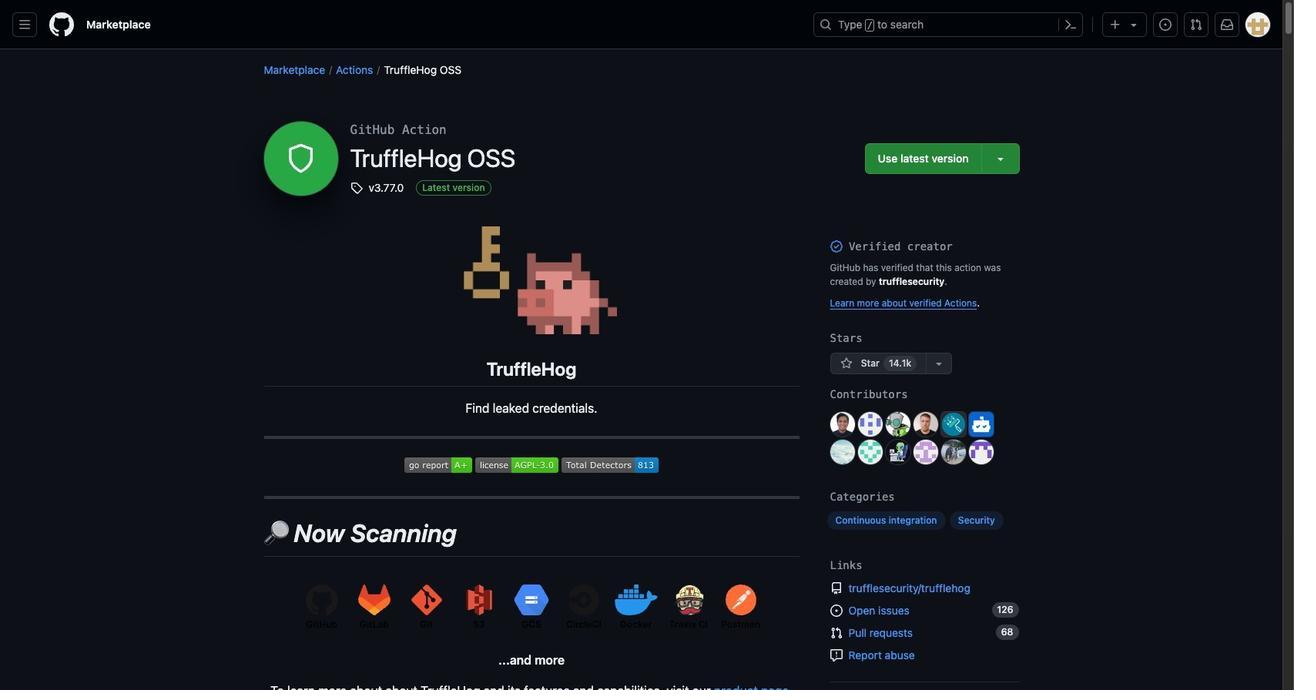 Task type: describe. For each thing, give the bounding box(es) containing it.
total detectors image
[[562, 458, 659, 473]]

report image
[[830, 649, 842, 662]]

@bill rich image
[[886, 440, 910, 465]]

git pull request image
[[830, 627, 842, 639]]

repo image
[[830, 582, 842, 595]]

@mcastorina image
[[830, 440, 855, 465]]

@zricethezav image
[[941, 440, 966, 465]]

issue opened image
[[1159, 18, 1172, 31]]

add this repository to a list image
[[933, 357, 945, 370]]

command palette image
[[1065, 18, 1077, 31]]

homepage image
[[49, 12, 74, 37]]

git pull request image
[[1190, 18, 1203, 31]]

triangle down image
[[1128, 18, 1140, 31]]

you have no unread notifications image
[[1221, 18, 1233, 31]]

go report card image
[[404, 458, 472, 473]]

@rgmz image
[[969, 440, 993, 465]]

license image
[[475, 458, 559, 473]]



Task type: vqa. For each thing, say whether or not it's contained in the screenshot.
'issue opened' ICON to the top
yes



Task type: locate. For each thing, give the bounding box(es) containing it.
choose a version image
[[994, 153, 1007, 165]]

@renovate image
[[941, 412, 966, 437]]

14134 users starred this repository element
[[884, 356, 917, 371]]

@ahrav image
[[886, 412, 910, 437]]

star image
[[840, 357, 852, 370]]

@dmarquero image
[[858, 440, 882, 465]]

issue opened image
[[830, 605, 842, 617]]

@lonmarsdev image
[[830, 412, 855, 437]]

@dependabot image
[[969, 412, 993, 437]]

verified image
[[830, 240, 842, 253]]

tag image
[[350, 181, 362, 194]]

@roxanne tampus image
[[858, 412, 882, 437]]

@dustin decker image
[[913, 412, 938, 437]]

goreleaser logo image
[[446, 226, 617, 334]]

@ladybug0125 image
[[913, 440, 938, 465]]



